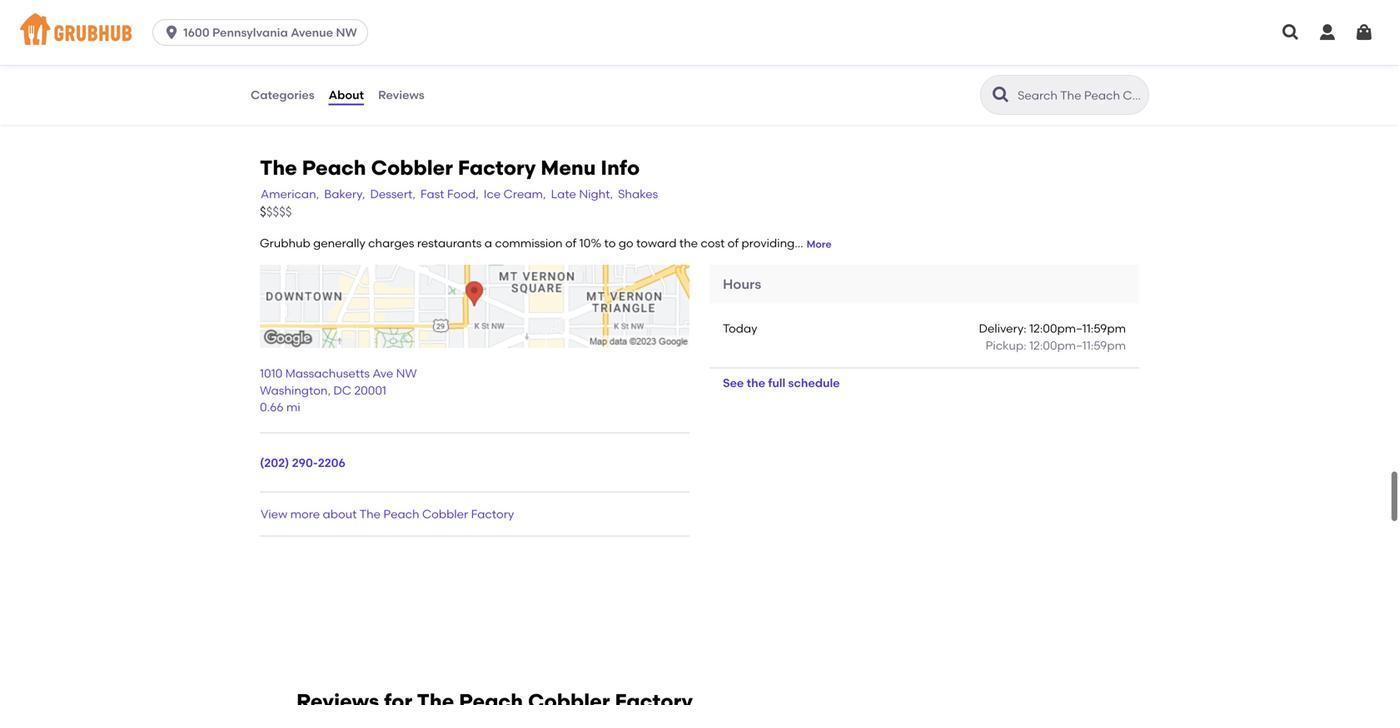 Task type: vqa. For each thing, say whether or not it's contained in the screenshot.
20–30 min 4.92 mi min
no



Task type: describe. For each thing, give the bounding box(es) containing it.
1010
[[260, 366, 283, 381]]

reviews button
[[377, 65, 425, 125]]

(202) 290-2206 button
[[260, 455, 345, 472]]

1 horizontal spatial svg image
[[1281, 22, 1301, 42]]

delivery: 12:00pm–11:59pm
[[979, 322, 1126, 336]]

menu
[[541, 156, 596, 180]]

go
[[619, 236, 633, 250]]

1010 massachusetts ave nw washington , dc 20001 0.66 mi
[[260, 366, 417, 414]]

about
[[329, 88, 364, 102]]

shakes
[[618, 187, 658, 201]]

night,
[[579, 187, 613, 201]]

late
[[551, 187, 576, 201]]

ice cream, button
[[483, 185, 547, 203]]

more button
[[807, 237, 832, 252]]

the peach cobbler factory  menu info
[[260, 156, 640, 180]]

20001
[[354, 383, 386, 397]]

...
[[795, 236, 803, 250]]

0 horizontal spatial peach
[[302, 156, 366, 180]]

2 svg image from the left
[[1354, 22, 1374, 42]]

shakes button
[[617, 185, 659, 203]]

290-
[[292, 456, 318, 470]]

2206
[[318, 456, 345, 470]]

cost
[[701, 236, 725, 250]]

see
[[723, 376, 744, 390]]

mi
[[286, 400, 300, 414]]

1600 pennsylvania avenue nw
[[183, 25, 357, 40]]

10%
[[579, 236, 601, 250]]

(202) 290-2206
[[260, 456, 345, 470]]

hours
[[723, 276, 761, 292]]

nw for 1010 massachusetts ave nw washington , dc 20001 0.66 mi
[[396, 366, 417, 381]]

dessert, button
[[369, 185, 416, 203]]

search icon image
[[991, 85, 1011, 105]]

dessert,
[[370, 187, 415, 201]]

see the full schedule
[[723, 376, 840, 390]]

2 of from the left
[[728, 236, 739, 250]]

charges
[[368, 236, 414, 250]]

categories button
[[250, 65, 315, 125]]

american,
[[261, 187, 319, 201]]

restaurants
[[417, 236, 482, 250]]

pennsylvania
[[212, 25, 288, 40]]

ice
[[484, 187, 501, 201]]

$$$$$
[[260, 205, 292, 220]]

about button
[[328, 65, 365, 125]]

0 horizontal spatial the
[[260, 156, 297, 180]]

providing
[[741, 236, 795, 250]]

Search The Peach Cobbler Factory  search field
[[1016, 87, 1143, 103]]

ave
[[373, 366, 393, 381]]

view
[[261, 507, 287, 521]]

view more about the peach cobbler factory
[[261, 507, 514, 521]]



Task type: locate. For each thing, give the bounding box(es) containing it.
0 vertical spatial the
[[679, 236, 698, 250]]

the
[[679, 236, 698, 250], [747, 376, 765, 390]]

0 horizontal spatial the
[[679, 236, 698, 250]]

svg image
[[1317, 22, 1337, 42], [1354, 22, 1374, 42]]

nw right "avenue"
[[336, 25, 357, 40]]

nw
[[336, 25, 357, 40], [396, 366, 417, 381]]

reviews
[[378, 88, 425, 102]]

svg image
[[1281, 22, 1301, 42], [163, 24, 180, 41]]

12:00pm–11:59pm down the delivery: 12:00pm–11:59pm at the right top of page
[[1029, 339, 1126, 353]]

the right about
[[359, 507, 381, 521]]

of
[[565, 236, 577, 250], [728, 236, 739, 250]]

1 of from the left
[[565, 236, 577, 250]]

pickup: 12:00pm–11:59pm
[[986, 339, 1126, 353]]

0 vertical spatial the
[[260, 156, 297, 180]]

1 vertical spatial peach
[[383, 507, 419, 521]]

commission
[[495, 236, 563, 250]]

1 horizontal spatial the
[[747, 376, 765, 390]]

the up american,
[[260, 156, 297, 180]]

0 vertical spatial nw
[[336, 25, 357, 40]]

the inside button
[[747, 376, 765, 390]]

1 svg image from the left
[[1317, 22, 1337, 42]]

0 horizontal spatial svg image
[[163, 24, 180, 41]]

0 vertical spatial peach
[[302, 156, 366, 180]]

1 vertical spatial nw
[[396, 366, 417, 381]]

pickup:
[[986, 339, 1026, 353]]

1 vertical spatial the
[[359, 507, 381, 521]]

cream,
[[504, 187, 546, 201]]

1600 pennsylvania avenue nw button
[[152, 19, 375, 46]]

0 horizontal spatial svg image
[[1317, 22, 1337, 42]]

12:00pm–11:59pm
[[1029, 322, 1126, 336], [1029, 339, 1126, 353]]

1 horizontal spatial of
[[728, 236, 739, 250]]

the
[[260, 156, 297, 180], [359, 507, 381, 521]]

schedule
[[788, 376, 840, 390]]

12:00pm–11:59pm for delivery: 12:00pm–11:59pm
[[1029, 322, 1126, 336]]

washington
[[260, 383, 328, 397]]

0 vertical spatial cobbler
[[371, 156, 453, 180]]

more
[[807, 238, 832, 250]]

massachusetts
[[285, 366, 370, 381]]

bakery,
[[324, 187, 365, 201]]

1 horizontal spatial the
[[359, 507, 381, 521]]

nw inside 1010 massachusetts ave nw washington , dc 20001 0.66 mi
[[396, 366, 417, 381]]

2 12:00pm–11:59pm from the top
[[1029, 339, 1126, 353]]

0.66
[[260, 400, 284, 414]]

generally
[[313, 236, 365, 250]]

nw for 1600 pennsylvania avenue nw
[[336, 25, 357, 40]]

1 vertical spatial cobbler
[[422, 507, 468, 521]]

categories
[[251, 88, 315, 102]]

late night, button
[[550, 185, 614, 203]]

about
[[323, 507, 357, 521]]

see the full schedule button
[[710, 368, 853, 398]]

main navigation navigation
[[0, 0, 1399, 65]]

nw inside button
[[336, 25, 357, 40]]

0 vertical spatial 12:00pm–11:59pm
[[1029, 322, 1126, 336]]

fast
[[420, 187, 444, 201]]

dc
[[333, 383, 351, 397]]

1 vertical spatial the
[[747, 376, 765, 390]]

food,
[[447, 187, 479, 201]]

grubhub
[[260, 236, 310, 250]]

today
[[723, 322, 757, 336]]

,
[[328, 383, 331, 397]]

svg image inside 1600 pennsylvania avenue nw button
[[163, 24, 180, 41]]

the left full
[[747, 376, 765, 390]]

12:00pm–11:59pm up pickup: 12:00pm–11:59pm
[[1029, 322, 1126, 336]]

info
[[601, 156, 640, 180]]

bakery, button
[[323, 185, 366, 203]]

the left cost
[[679, 236, 698, 250]]

1600
[[183, 25, 210, 40]]

grubhub generally charges restaurants a commission of 10% to go toward the cost of providing ... more
[[260, 236, 832, 250]]

peach right about
[[383, 507, 419, 521]]

1 horizontal spatial nw
[[396, 366, 417, 381]]

0 horizontal spatial nw
[[336, 25, 357, 40]]

of right cost
[[728, 236, 739, 250]]

american, button
[[260, 185, 320, 203]]

a
[[484, 236, 492, 250]]

1 horizontal spatial peach
[[383, 507, 419, 521]]

factory
[[458, 156, 536, 180], [471, 507, 514, 521]]

toward
[[636, 236, 677, 250]]

american, bakery, dessert, fast food, ice cream, late night, shakes
[[261, 187, 658, 201]]

avenue
[[291, 25, 333, 40]]

delivery:
[[979, 322, 1026, 336]]

1 12:00pm–11:59pm from the top
[[1029, 322, 1126, 336]]

12:00pm–11:59pm for pickup: 12:00pm–11:59pm
[[1029, 339, 1126, 353]]

cobbler
[[371, 156, 453, 180], [422, 507, 468, 521]]

more
[[290, 507, 320, 521]]

0 horizontal spatial of
[[565, 236, 577, 250]]

peach
[[302, 156, 366, 180], [383, 507, 419, 521]]

0 vertical spatial factory
[[458, 156, 536, 180]]

fast food, button
[[420, 185, 479, 203]]

$
[[260, 205, 266, 220]]

full
[[768, 376, 785, 390]]

nw right the ave
[[396, 366, 417, 381]]

1 vertical spatial 12:00pm–11:59pm
[[1029, 339, 1126, 353]]

of left "10%"
[[565, 236, 577, 250]]

(202)
[[260, 456, 289, 470]]

peach up bakery,
[[302, 156, 366, 180]]

1 horizontal spatial svg image
[[1354, 22, 1374, 42]]

1 vertical spatial factory
[[471, 507, 514, 521]]

to
[[604, 236, 616, 250]]



